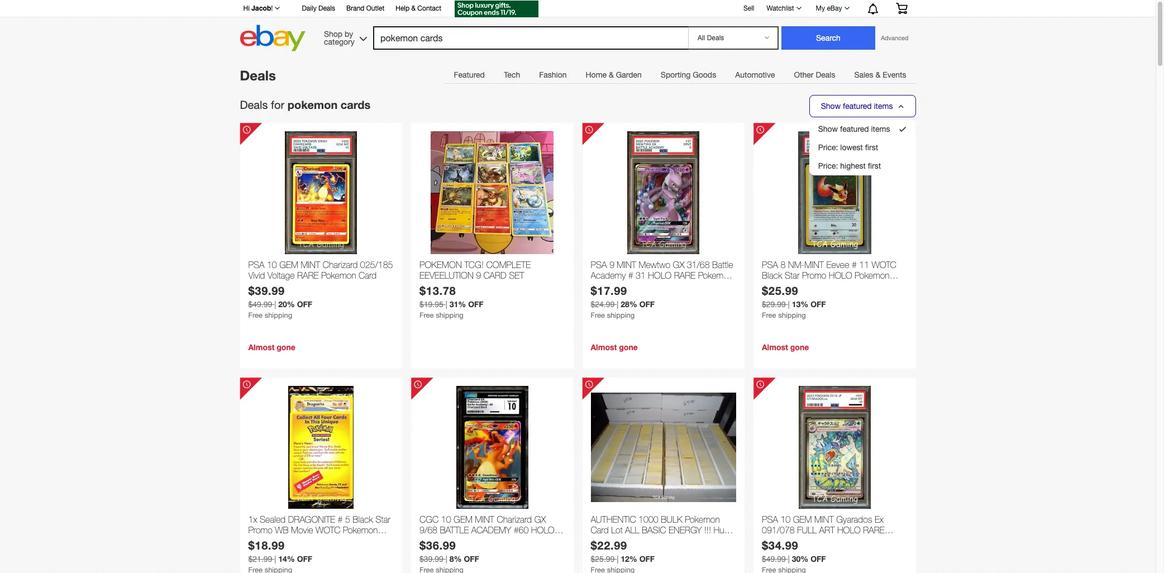 Task type: vqa. For each thing, say whether or not it's contained in the screenshot.


Task type: describe. For each thing, give the bounding box(es) containing it.
$39.99 inside psa 10 gem mint charizard 025/185 vivid voltage rare pokemon card $39.99 $49.99 | 20% off free shipping
[[248, 284, 285, 297]]

rare inside the cgc 10 gem mint charizard gx 9/68 battle academy #60 holo rare pokemon card
[[420, 536, 441, 546]]

card inside authentic 1000 bulk pokemon card lot all basic energy !!! huge near mint
[[591, 525, 609, 535]]

voltage
[[268, 271, 295, 281]]

card inside 1x sealed dragonite # 5 black star promo wb movie wotc pokemon card (yellow)
[[248, 536, 266, 546]]

091/078
[[762, 525, 795, 535]]

1x sealed dragonite # 5 black star promo wb movie wotc pokemon card (yellow)
[[248, 515, 391, 546]]

Search for anything text field
[[375, 27, 686, 49]]

20%
[[278, 300, 295, 309]]

rare inside psa 10 gem mint gyarados ex 091/078 full art holo rare japanese pokemon card
[[863, 525, 885, 535]]

almost for $17.99
[[591, 343, 617, 352]]

$34.99 $49.99 | 30% off
[[762, 539, 826, 564]]

holo inside psa 10 gem mint gyarados ex 091/078 full art holo rare japanese pokemon card
[[838, 525, 861, 535]]

hi jacob !
[[243, 4, 273, 12]]

$49.99 inside the $34.99 $49.99 | 30% off
[[762, 555, 786, 564]]

featured link
[[444, 64, 494, 86]]

gone for $17.99
[[619, 343, 638, 352]]

account navigation
[[237, 0, 916, 19]]

shipping inside $17.99 $24.99 | 28% off free shipping
[[607, 311, 635, 320]]

tech link
[[494, 64, 530, 86]]

card inside the cgc 10 gem mint charizard gx 9/68 battle academy #60 holo rare pokemon card
[[481, 536, 499, 546]]

black inside 1x sealed dragonite # 5 black star promo wb movie wotc pokemon card (yellow)
[[353, 515, 373, 525]]

gx inside the cgc 10 gem mint charizard gx 9/68 battle academy #60 holo rare pokemon card
[[535, 515, 546, 525]]

my ebay
[[816, 4, 842, 12]]

13%
[[792, 300, 809, 309]]

gem for japanese
[[793, 515, 812, 525]]

psa 8 nm-mint eevee # 11 wotc black star promo holo pokemon card link
[[762, 260, 908, 291]]

featured for the show featured items popup button
[[843, 102, 872, 111]]

shop by category banner
[[237, 0, 916, 54]]

| inside pokemon tcg! complete eeveelution 9 card set $13.78 $19.95 | 31% off free shipping
[[446, 300, 447, 309]]

authentic 1000 bulk pokemon card lot all basic energy !!! huge near mint
[[591, 515, 734, 546]]

wotc inside psa 8 nm-mint eevee # 11 wotc black star promo holo pokemon card
[[872, 260, 897, 270]]

advanced
[[881, 35, 909, 41]]

show featured items link
[[818, 125, 890, 134]]

pokemon inside authentic 1000 bulk pokemon card lot all basic energy !!! huge near mint
[[685, 515, 720, 525]]

show featured items button
[[809, 95, 916, 117]]

almost for $25.99
[[762, 343, 788, 352]]

(yellow)
[[269, 536, 296, 546]]

psa 10 gem mint gyarados ex 091/078 full art holo rare japanese pokemon card
[[762, 515, 885, 546]]

pokemon tcg! complete eeveelution 9 card set link
[[420, 260, 565, 284]]

help & contact link
[[396, 3, 441, 15]]

deals inside deals for pokemon cards
[[240, 98, 268, 111]]

9 inside psa 9 mint mewtwo gx 31/68 battle academy # 31 holo rare pokemon card
[[610, 260, 615, 270]]

off for $22.99
[[640, 554, 655, 564]]

ex
[[875, 515, 884, 525]]

$25.99 inside the $25.99 $29.99 | 13% off free shipping
[[762, 284, 799, 297]]

price: highest first link
[[818, 161, 881, 170]]

deals for pokemon cards
[[240, 98, 371, 111]]

$36.99
[[420, 539, 456, 552]]

!
[[271, 4, 273, 12]]

advanced link
[[876, 27, 914, 49]]

1x sealed dragonite # 5 black star promo wb movie wotc pokemon card (yellow) link
[[248, 515, 394, 546]]

highest
[[841, 161, 866, 170]]

your shopping cart image
[[895, 3, 908, 14]]

authentic
[[591, 515, 636, 525]]

$18.99 $21.99 | 14% off
[[248, 539, 312, 564]]

fashion link
[[530, 64, 576, 86]]

025/185
[[360, 260, 393, 270]]

sales & events link
[[845, 64, 916, 86]]

$24.99
[[591, 300, 615, 309]]

| for $18.99
[[274, 555, 276, 564]]

1000
[[639, 515, 659, 525]]

free inside psa 10 gem mint charizard 025/185 vivid voltage rare pokemon card $39.99 $49.99 | 20% off free shipping
[[248, 311, 263, 320]]

1x
[[248, 515, 257, 525]]

dragonite
[[288, 515, 335, 525]]

14%
[[278, 554, 295, 564]]

# inside psa 9 mint mewtwo gx 31/68 battle academy # 31 holo rare pokemon card
[[629, 271, 633, 281]]

near
[[591, 536, 613, 546]]

items for the show featured items popup button
[[874, 102, 893, 111]]

almost gone for $39.99
[[248, 343, 295, 352]]

mewtwo
[[639, 260, 671, 270]]

basic
[[642, 525, 666, 535]]

lowest
[[841, 143, 863, 152]]

9 inside pokemon tcg! complete eeveelution 9 card set $13.78 $19.95 | 31% off free shipping
[[476, 271, 481, 281]]

sales & events
[[855, 70, 907, 79]]

vivid
[[248, 271, 265, 281]]

holo inside the cgc 10 gem mint charizard gx 9/68 battle academy #60 holo rare pokemon card
[[531, 525, 555, 535]]

my
[[816, 4, 825, 12]]

card inside psa 10 gem mint charizard 025/185 vivid voltage rare pokemon card $39.99 $49.99 | 20% off free shipping
[[359, 271, 377, 281]]

deals link
[[240, 68, 276, 83]]

my ebay link
[[810, 2, 855, 15]]

$13.78
[[420, 284, 456, 297]]

contact
[[418, 4, 441, 12]]

holo inside psa 9 mint mewtwo gx 31/68 battle academy # 31 holo rare pokemon card
[[648, 271, 672, 281]]

psa 9 mint mewtwo gx 31/68 battle academy # 31 holo rare pokemon card
[[591, 260, 733, 291]]

promo inside 1x sealed dragonite # 5 black star promo wb movie wotc pokemon card (yellow)
[[248, 525, 273, 535]]

card inside psa 8 nm-mint eevee # 11 wotc black star promo holo pokemon card
[[762, 281, 780, 291]]

gem for $39.99
[[280, 260, 298, 270]]

hi
[[243, 4, 250, 12]]

30%
[[792, 554, 809, 564]]

price: for price: lowest first
[[818, 143, 838, 152]]

pokemon inside 1x sealed dragonite # 5 black star promo wb movie wotc pokemon card (yellow)
[[343, 525, 378, 535]]

cgc 10 gem mint charizard gx 9/68 battle academy #60 holo rare pokemon card
[[420, 515, 555, 546]]

featured for show featured items link
[[840, 125, 869, 134]]

show for show featured items link
[[818, 125, 838, 134]]

pokemon inside psa 10 gem mint charizard 025/185 vivid voltage rare pokemon card $39.99 $49.99 | 20% off free shipping
[[321, 271, 356, 281]]

$25.99 inside $22.99 $25.99 | 12% off
[[591, 555, 615, 564]]

off for $17.99
[[640, 300, 655, 309]]

10 for $39.99
[[267, 260, 277, 270]]

shop
[[324, 29, 343, 38]]

shipping inside psa 10 gem mint charizard 025/185 vivid voltage rare pokemon card $39.99 $49.99 | 20% off free shipping
[[265, 311, 292, 320]]

eeveelution
[[420, 271, 474, 281]]

| inside psa 10 gem mint charizard 025/185 vivid voltage rare pokemon card $39.99 $49.99 | 20% off free shipping
[[274, 300, 276, 309]]

mint inside psa 9 mint mewtwo gx 31/68 battle academy # 31 holo rare pokemon card
[[617, 260, 637, 270]]

wotc inside 1x sealed dragonite # 5 black star promo wb movie wotc pokemon card (yellow)
[[316, 525, 341, 535]]

brand outlet link
[[346, 3, 385, 15]]

$22.99 $25.99 | 12% off
[[591, 539, 655, 564]]

$25.99 $29.99 | 13% off free shipping
[[762, 284, 826, 320]]

8
[[781, 260, 786, 270]]

featured
[[454, 70, 485, 79]]

home & garden
[[586, 70, 642, 79]]

full
[[797, 525, 817, 535]]

ebay
[[827, 4, 842, 12]]

almost for $39.99
[[248, 343, 275, 352]]

star inside 1x sealed dragonite # 5 black star promo wb movie wotc pokemon card (yellow)
[[376, 515, 391, 525]]

# inside psa 8 nm-mint eevee # 11 wotc black star promo holo pokemon card
[[852, 260, 857, 270]]

off for $34.99
[[811, 554, 826, 564]]

sealed
[[260, 515, 286, 525]]

charizard for $39.99
[[323, 260, 358, 270]]

tech
[[504, 70, 520, 79]]

price: lowest first
[[818, 143, 879, 152]]

$17.99
[[591, 284, 627, 297]]

pokemon
[[288, 98, 338, 111]]

| for $22.99
[[617, 555, 619, 564]]

price: highest first
[[818, 161, 881, 170]]

brand
[[346, 4, 365, 12]]

wb
[[275, 525, 289, 535]]

set
[[509, 271, 524, 281]]

gone for $25.99
[[791, 343, 809, 352]]

battle
[[440, 525, 469, 535]]

shipping inside the $25.99 $29.99 | 13% off free shipping
[[778, 311, 806, 320]]

tcg!
[[464, 260, 484, 270]]

menu containing show featured items
[[810, 120, 916, 175]]

category
[[324, 37, 355, 46]]

pokemon inside psa 8 nm-mint eevee # 11 wotc black star promo holo pokemon card
[[855, 271, 890, 281]]

sporting goods
[[661, 70, 716, 79]]



Task type: locate. For each thing, give the bounding box(es) containing it.
| for $34.99
[[788, 555, 790, 564]]

promo down 1x
[[248, 525, 273, 535]]

10 up 091/078
[[781, 515, 791, 525]]

show featured items up show featured items link
[[821, 102, 893, 111]]

| left 28%
[[617, 300, 619, 309]]

off right 8%
[[464, 554, 479, 564]]

deals left for
[[240, 98, 268, 111]]

31%
[[450, 300, 466, 309]]

black down the 8
[[762, 271, 783, 281]]

rare right voltage at the top of page
[[297, 271, 319, 281]]

promo down nm-
[[802, 271, 827, 281]]

1 vertical spatial first
[[868, 161, 881, 170]]

show up show featured items link
[[821, 102, 841, 111]]

gone for $39.99
[[277, 343, 295, 352]]

deals inside menu bar
[[816, 70, 836, 79]]

gx
[[673, 260, 685, 270], [535, 515, 546, 525]]

0 horizontal spatial 10
[[267, 260, 277, 270]]

1 vertical spatial gx
[[535, 515, 546, 525]]

1 vertical spatial 9
[[476, 271, 481, 281]]

& for events
[[876, 70, 881, 79]]

free
[[248, 311, 263, 320], [420, 311, 434, 320], [591, 311, 605, 320], [762, 311, 776, 320]]

all
[[625, 525, 640, 535]]

holo down gyarados
[[838, 525, 861, 535]]

off inside $36.99 $39.99 | 8% off
[[464, 554, 479, 564]]

0 vertical spatial charizard
[[323, 260, 358, 270]]

# left 5
[[338, 515, 343, 525]]

1 vertical spatial $25.99
[[591, 555, 615, 564]]

1 horizontal spatial 9
[[610, 260, 615, 270]]

off inside pokemon tcg! complete eeveelution 9 card set $13.78 $19.95 | 31% off free shipping
[[468, 300, 484, 309]]

first right the lowest
[[865, 143, 879, 152]]

nm-
[[788, 260, 805, 270]]

1 vertical spatial charizard
[[497, 515, 532, 525]]

$39.99 down $36.99 at the left bottom
[[420, 555, 444, 564]]

3 shipping from the left
[[607, 311, 635, 320]]

psa for rare
[[591, 260, 607, 270]]

pokemon inside the cgc 10 gem mint charizard gx 9/68 battle academy #60 holo rare pokemon card
[[444, 536, 479, 546]]

$25.99 up $29.99
[[762, 284, 799, 297]]

holo down mewtwo
[[648, 271, 672, 281]]

show featured items for show featured items link
[[818, 125, 890, 134]]

$25.99 down "$22.99"
[[591, 555, 615, 564]]

gem up voltage at the top of page
[[280, 260, 298, 270]]

10 for japanese
[[781, 515, 791, 525]]

charizard left 025/185
[[323, 260, 358, 270]]

1 vertical spatial show
[[818, 125, 838, 134]]

other deals link
[[785, 64, 845, 86]]

10 up battle
[[441, 515, 451, 525]]

0 vertical spatial $25.99
[[762, 284, 799, 297]]

charizard inside psa 10 gem mint charizard 025/185 vivid voltage rare pokemon card $39.99 $49.99 | 20% off free shipping
[[323, 260, 358, 270]]

psa
[[248, 260, 265, 270], [591, 260, 607, 270], [762, 260, 778, 270], [762, 515, 778, 525]]

$39.99 down vivid
[[248, 284, 285, 297]]

almost gone down $24.99
[[591, 343, 638, 352]]

| left 31% at the left of page
[[446, 300, 447, 309]]

free inside the $25.99 $29.99 | 13% off free shipping
[[762, 311, 776, 320]]

$19.95
[[420, 300, 444, 309]]

None submit
[[782, 26, 876, 50]]

mint inside the cgc 10 gem mint charizard gx 9/68 battle academy #60 holo rare pokemon card
[[475, 515, 495, 525]]

card inside psa 10 gem mint gyarados ex 091/078 full art holo rare japanese pokemon card
[[839, 536, 857, 546]]

psa inside psa 8 nm-mint eevee # 11 wotc black star promo holo pokemon card
[[762, 260, 778, 270]]

11
[[860, 260, 870, 270]]

pokemon inside psa 9 mint mewtwo gx 31/68 battle academy # 31 holo rare pokemon card
[[698, 271, 733, 281]]

0 horizontal spatial $25.99
[[591, 555, 615, 564]]

1 almost from the left
[[248, 343, 275, 352]]

mint for rare
[[475, 515, 495, 525]]

1 vertical spatial star
[[376, 515, 391, 525]]

eevee
[[827, 260, 850, 270]]

| for $36.99
[[446, 555, 447, 564]]

off inside the $34.99 $49.99 | 30% off
[[811, 554, 826, 564]]

1 horizontal spatial $39.99
[[420, 555, 444, 564]]

none submit inside shop by category banner
[[782, 26, 876, 50]]

items down sales & events in the right top of the page
[[874, 102, 893, 111]]

0 horizontal spatial gx
[[535, 515, 546, 525]]

psa up 091/078
[[762, 515, 778, 525]]

show featured items for the show featured items popup button
[[821, 102, 893, 111]]

mint for japanese
[[815, 515, 834, 525]]

10 inside psa 10 gem mint gyarados ex 091/078 full art holo rare japanese pokemon card
[[781, 515, 791, 525]]

$49.99 left 20%
[[248, 300, 272, 309]]

1 gone from the left
[[277, 343, 295, 352]]

free down vivid
[[248, 311, 263, 320]]

2 shipping from the left
[[436, 311, 464, 320]]

1 horizontal spatial $49.99
[[762, 555, 786, 564]]

holo inside psa 8 nm-mint eevee # 11 wotc black star promo holo pokemon card
[[829, 271, 852, 281]]

1 vertical spatial items
[[871, 125, 890, 134]]

1 vertical spatial promo
[[248, 525, 273, 535]]

| inside the $34.99 $49.99 | 30% off
[[788, 555, 790, 564]]

0 vertical spatial 9
[[610, 260, 615, 270]]

1 vertical spatial show featured items
[[818, 125, 890, 134]]

9
[[610, 260, 615, 270], [476, 271, 481, 281]]

2 vertical spatial #
[[338, 515, 343, 525]]

rare down ex
[[863, 525, 885, 535]]

0 horizontal spatial 9
[[476, 271, 481, 281]]

show featured items
[[821, 102, 893, 111], [818, 125, 890, 134]]

2 gone from the left
[[619, 343, 638, 352]]

deals up for
[[240, 68, 276, 83]]

mint inside authentic 1000 bulk pokemon card lot all basic energy !!! huge near mint
[[615, 536, 635, 546]]

sales
[[855, 70, 874, 79]]

off right the 12%
[[640, 554, 655, 564]]

shipping inside pokemon tcg! complete eeveelution 9 card set $13.78 $19.95 | 31% off free shipping
[[436, 311, 464, 320]]

movie
[[291, 525, 313, 535]]

first right highest
[[868, 161, 881, 170]]

# left 11
[[852, 260, 857, 270]]

0 horizontal spatial charizard
[[323, 260, 358, 270]]

almost gone for $25.99
[[762, 343, 809, 352]]

show up 'price: lowest first'
[[818, 125, 838, 134]]

9 down the tcg!
[[476, 271, 481, 281]]

$49.99 inside psa 10 gem mint charizard 025/185 vivid voltage rare pokemon card $39.99 $49.99 | 20% off free shipping
[[248, 300, 272, 309]]

show featured items up the lowest
[[818, 125, 890, 134]]

shipping down 28%
[[607, 311, 635, 320]]

menu bar
[[444, 63, 916, 86]]

1 vertical spatial featured
[[840, 125, 869, 134]]

9/68
[[420, 525, 438, 535]]

10 inside psa 10 gem mint charizard 025/185 vivid voltage rare pokemon card $39.99 $49.99 | 20% off free shipping
[[267, 260, 277, 270]]

card
[[484, 271, 507, 281]]

off right 13%
[[811, 300, 826, 309]]

deals inside account navigation
[[318, 4, 335, 12]]

items inside popup button
[[874, 102, 893, 111]]

home & garden link
[[576, 64, 651, 86]]

show featured items inside popup button
[[821, 102, 893, 111]]

2 horizontal spatial almost
[[762, 343, 788, 352]]

automotive
[[735, 70, 775, 79]]

1 horizontal spatial almost gone
[[591, 343, 638, 352]]

0 vertical spatial price:
[[818, 143, 838, 152]]

$36.99 $39.99 | 8% off
[[420, 539, 479, 564]]

2 free from the left
[[420, 311, 434, 320]]

psa 8 nm-mint eevee # 11 wotc black star promo holo pokemon card
[[762, 260, 897, 291]]

0 horizontal spatial gem
[[280, 260, 298, 270]]

0 vertical spatial show
[[821, 102, 841, 111]]

almost gone down 20%
[[248, 343, 295, 352]]

4 shipping from the left
[[778, 311, 806, 320]]

featured
[[843, 102, 872, 111], [840, 125, 869, 134]]

promo inside psa 8 nm-mint eevee # 11 wotc black star promo holo pokemon card
[[802, 271, 827, 281]]

psa inside psa 10 gem mint charizard 025/185 vivid voltage rare pokemon card $39.99 $49.99 | 20% off free shipping
[[248, 260, 265, 270]]

psa 9 mint mewtwo gx 31/68 battle academy # 31 holo rare pokemon card link
[[591, 260, 736, 291]]

sporting goods link
[[651, 64, 726, 86]]

psa left the 8
[[762, 260, 778, 270]]

gem inside psa 10 gem mint charizard 025/185 vivid voltage rare pokemon card $39.99 $49.99 | 20% off free shipping
[[280, 260, 298, 270]]

wotc right 11
[[872, 260, 897, 270]]

first for price: lowest first
[[865, 143, 879, 152]]

featured up show featured items link
[[843, 102, 872, 111]]

0 vertical spatial first
[[865, 143, 879, 152]]

fashion
[[539, 70, 567, 79]]

gem for rare
[[454, 515, 473, 525]]

0 vertical spatial $49.99
[[248, 300, 272, 309]]

star
[[785, 271, 800, 281], [376, 515, 391, 525]]

& right the home
[[609, 70, 614, 79]]

gone down 20%
[[277, 343, 295, 352]]

3 almost from the left
[[762, 343, 788, 352]]

gem inside the cgc 10 gem mint charizard gx 9/68 battle academy #60 holo rare pokemon card
[[454, 515, 473, 525]]

psa up vivid
[[248, 260, 265, 270]]

off inside the $25.99 $29.99 | 13% off free shipping
[[811, 300, 826, 309]]

2 horizontal spatial gem
[[793, 515, 812, 525]]

1 vertical spatial #
[[629, 271, 633, 281]]

1 free from the left
[[248, 311, 263, 320]]

tab list
[[444, 63, 916, 86]]

2 horizontal spatial &
[[876, 70, 881, 79]]

3 almost gone from the left
[[762, 343, 809, 352]]

off right 28%
[[640, 300, 655, 309]]

0 horizontal spatial star
[[376, 515, 391, 525]]

star inside psa 8 nm-mint eevee # 11 wotc black star promo holo pokemon card
[[785, 271, 800, 281]]

0 horizontal spatial almost gone
[[248, 343, 295, 352]]

first
[[865, 143, 879, 152], [868, 161, 881, 170]]

0 vertical spatial show featured items
[[821, 102, 893, 111]]

off for $36.99
[[464, 554, 479, 564]]

shipping down 31% at the left of page
[[436, 311, 464, 320]]

other deals
[[794, 70, 836, 79]]

1 horizontal spatial gem
[[454, 515, 473, 525]]

5
[[345, 515, 350, 525]]

| inside $18.99 $21.99 | 14% off
[[274, 555, 276, 564]]

price: for price: highest first
[[818, 161, 838, 170]]

0 horizontal spatial promo
[[248, 525, 273, 535]]

9 up academy
[[610, 260, 615, 270]]

0 horizontal spatial &
[[412, 4, 416, 12]]

2 horizontal spatial 10
[[781, 515, 791, 525]]

0 horizontal spatial #
[[338, 515, 343, 525]]

rare inside psa 10 gem mint charizard 025/185 vivid voltage rare pokemon card $39.99 $49.99 | 20% off free shipping
[[297, 271, 319, 281]]

almost gone down $29.99
[[762, 343, 809, 352]]

1 shipping from the left
[[265, 311, 292, 320]]

$39.99
[[248, 284, 285, 297], [420, 555, 444, 564]]

rare inside psa 9 mint mewtwo gx 31/68 battle academy # 31 holo rare pokemon card
[[674, 271, 696, 281]]

$39.99 inside $36.99 $39.99 | 8% off
[[420, 555, 444, 564]]

2 almost from the left
[[591, 343, 617, 352]]

gem
[[280, 260, 298, 270], [454, 515, 473, 525], [793, 515, 812, 525]]

1 vertical spatial $39.99
[[420, 555, 444, 564]]

10 for rare
[[441, 515, 451, 525]]

japanese
[[762, 536, 799, 546]]

0 vertical spatial items
[[874, 102, 893, 111]]

$21.99
[[248, 555, 272, 564]]

free down $24.99
[[591, 311, 605, 320]]

gem up full
[[793, 515, 812, 525]]

0 vertical spatial promo
[[802, 271, 827, 281]]

# left 31
[[629, 271, 633, 281]]

0 horizontal spatial gone
[[277, 343, 295, 352]]

3 free from the left
[[591, 311, 605, 320]]

| left the 12%
[[617, 555, 619, 564]]

deals right daily
[[318, 4, 335, 12]]

off for $25.99
[[811, 300, 826, 309]]

black right 5
[[353, 515, 373, 525]]

1 horizontal spatial black
[[762, 271, 783, 281]]

1 horizontal spatial $25.99
[[762, 284, 799, 297]]

star down nm-
[[785, 271, 800, 281]]

1 vertical spatial price:
[[818, 161, 838, 170]]

10 up voltage at the top of page
[[267, 260, 277, 270]]

off for $18.99
[[297, 554, 312, 564]]

featured inside 'menu'
[[840, 125, 869, 134]]

off right 30% at the right of page
[[811, 554, 826, 564]]

0 vertical spatial #
[[852, 260, 857, 270]]

menu
[[810, 120, 916, 175]]

& for contact
[[412, 4, 416, 12]]

0 horizontal spatial black
[[353, 515, 373, 525]]

almost gone for $17.99
[[591, 343, 638, 352]]

huge
[[714, 525, 734, 535]]

| left 14%
[[274, 555, 276, 564]]

psa inside psa 9 mint mewtwo gx 31/68 battle academy # 31 holo rare pokemon card
[[591, 260, 607, 270]]

0 vertical spatial star
[[785, 271, 800, 281]]

cards
[[341, 98, 371, 111]]

wotc
[[872, 260, 897, 270], [316, 525, 341, 535]]

mint inside psa 8 nm-mint eevee # 11 wotc black star promo holo pokemon card
[[805, 260, 824, 270]]

sell link
[[739, 4, 760, 12]]

2 price: from the top
[[818, 161, 838, 170]]

show
[[821, 102, 841, 111], [818, 125, 838, 134]]

& right 'help'
[[412, 4, 416, 12]]

tab list containing featured
[[444, 63, 916, 86]]

| inside $36.99 $39.99 | 8% off
[[446, 555, 447, 564]]

1 vertical spatial $49.99
[[762, 555, 786, 564]]

1 horizontal spatial almost
[[591, 343, 617, 352]]

featured up the lowest
[[840, 125, 869, 134]]

charizard for rare
[[497, 515, 532, 525]]

4 free from the left
[[762, 311, 776, 320]]

rare down 9/68
[[420, 536, 441, 546]]

gx inside psa 9 mint mewtwo gx 31/68 battle academy # 31 holo rare pokemon card
[[673, 260, 685, 270]]

free inside pokemon tcg! complete eeveelution 9 card set $13.78 $19.95 | 31% off free shipping
[[420, 311, 434, 320]]

free down $19.95
[[420, 311, 434, 320]]

| inside $22.99 $25.99 | 12% off
[[617, 555, 619, 564]]

| inside the $25.99 $29.99 | 13% off free shipping
[[788, 300, 790, 309]]

mint for holo
[[805, 260, 824, 270]]

$49.99 down $34.99
[[762, 555, 786, 564]]

gem inside psa 10 gem mint gyarados ex 091/078 full art holo rare japanese pokemon card
[[793, 515, 812, 525]]

gem up battle
[[454, 515, 473, 525]]

1 horizontal spatial gone
[[619, 343, 638, 352]]

0 horizontal spatial almost
[[248, 343, 275, 352]]

wotc down dragonite
[[316, 525, 341, 535]]

black inside psa 8 nm-mint eevee # 11 wotc black star promo holo pokemon card
[[762, 271, 783, 281]]

1 horizontal spatial wotc
[[872, 260, 897, 270]]

psa for holo
[[762, 260, 778, 270]]

off inside $22.99 $25.99 | 12% off
[[640, 554, 655, 564]]

battle
[[713, 260, 733, 270]]

show for the show featured items popup button
[[821, 102, 841, 111]]

price: left highest
[[818, 161, 838, 170]]

0 vertical spatial featured
[[843, 102, 872, 111]]

off inside psa 10 gem mint charizard 025/185 vivid voltage rare pokemon card $39.99 $49.99 | 20% off free shipping
[[297, 300, 312, 309]]

mint for $39.99
[[301, 260, 320, 270]]

10 inside the cgc 10 gem mint charizard gx 9/68 battle academy #60 holo rare pokemon card
[[441, 515, 451, 525]]

sell
[[744, 4, 755, 12]]

deals right other
[[816, 70, 836, 79]]

!!!
[[704, 525, 711, 535]]

1 almost gone from the left
[[248, 343, 295, 352]]

first for price: highest first
[[868, 161, 881, 170]]

rare
[[297, 271, 319, 281], [674, 271, 696, 281], [863, 525, 885, 535], [420, 536, 441, 546]]

& inside account navigation
[[412, 4, 416, 12]]

free down $29.99
[[762, 311, 776, 320]]

shop by category
[[324, 29, 355, 46]]

card
[[359, 271, 377, 281], [591, 281, 609, 291], [762, 281, 780, 291], [591, 525, 609, 535], [248, 536, 266, 546], [481, 536, 499, 546], [839, 536, 857, 546]]

| for $25.99
[[788, 300, 790, 309]]

holo right "#60" at the bottom left of page
[[531, 525, 555, 535]]

deals
[[318, 4, 335, 12], [240, 68, 276, 83], [816, 70, 836, 79], [240, 98, 268, 111]]

gyarados
[[837, 515, 873, 525]]

1 vertical spatial wotc
[[316, 525, 341, 535]]

0 horizontal spatial $39.99
[[248, 284, 285, 297]]

items down the show featured items popup button
[[871, 125, 890, 134]]

0 vertical spatial black
[[762, 271, 783, 281]]

0 vertical spatial wotc
[[872, 260, 897, 270]]

star right 5
[[376, 515, 391, 525]]

#60
[[514, 525, 529, 535]]

charizard up "#60" at the bottom left of page
[[497, 515, 532, 525]]

3 gone from the left
[[791, 343, 809, 352]]

& right sales
[[876, 70, 881, 79]]

| left 8%
[[446, 555, 447, 564]]

off right 14%
[[297, 554, 312, 564]]

| left 20%
[[274, 300, 276, 309]]

28%
[[621, 300, 637, 309]]

0 horizontal spatial $49.99
[[248, 300, 272, 309]]

pokemon inside psa 10 gem mint gyarados ex 091/078 full art holo rare japanese pokemon card
[[801, 536, 836, 546]]

psa up academy
[[591, 260, 607, 270]]

by
[[345, 29, 353, 38]]

show featured items inside 'menu'
[[818, 125, 890, 134]]

price: lowest first link
[[818, 143, 879, 152]]

mint inside psa 10 gem mint gyarados ex 091/078 full art holo rare japanese pokemon card
[[815, 515, 834, 525]]

academy
[[472, 525, 511, 535]]

0 vertical spatial gx
[[673, 260, 685, 270]]

psa 10 gem mint charizard 025/185 vivid voltage rare pokemon card link
[[248, 260, 394, 284]]

off inside $18.99 $21.99 | 14% off
[[297, 554, 312, 564]]

1 price: from the top
[[818, 143, 838, 152]]

2 almost gone from the left
[[591, 343, 638, 352]]

| left 13%
[[788, 300, 790, 309]]

free inside $17.99 $24.99 | 28% off free shipping
[[591, 311, 605, 320]]

off inside $17.99 $24.99 | 28% off free shipping
[[640, 300, 655, 309]]

rare down 31/68
[[674, 271, 696, 281]]

1 horizontal spatial &
[[609, 70, 614, 79]]

0 horizontal spatial wotc
[[316, 525, 341, 535]]

1 horizontal spatial star
[[785, 271, 800, 281]]

gone
[[277, 343, 295, 352], [619, 343, 638, 352], [791, 343, 809, 352]]

shipping down 13%
[[778, 311, 806, 320]]

card inside psa 9 mint mewtwo gx 31/68 battle academy # 31 holo rare pokemon card
[[591, 281, 609, 291]]

2 horizontal spatial #
[[852, 260, 857, 270]]

other
[[794, 70, 814, 79]]

$49.99
[[248, 300, 272, 309], [762, 555, 786, 564]]

watchlist
[[767, 4, 794, 12]]

8%
[[450, 554, 462, 564]]

1 horizontal spatial charizard
[[497, 515, 532, 525]]

authentic 1000 bulk pokemon card lot all basic energy !!! huge near mint link
[[591, 515, 736, 546]]

2 horizontal spatial gone
[[791, 343, 809, 352]]

items for show featured items link
[[871, 125, 890, 134]]

| left 30% at the right of page
[[788, 555, 790, 564]]

1 horizontal spatial promo
[[802, 271, 827, 281]]

psa for japanese
[[762, 515, 778, 525]]

price: left the lowest
[[818, 143, 838, 152]]

gone down 28%
[[619, 343, 638, 352]]

watchlist link
[[761, 2, 807, 15]]

1 horizontal spatial 10
[[441, 515, 451, 525]]

1 horizontal spatial gx
[[673, 260, 685, 270]]

# inside 1x sealed dragonite # 5 black star promo wb movie wotc pokemon card (yellow)
[[338, 515, 343, 525]]

off
[[297, 300, 312, 309], [468, 300, 484, 309], [640, 300, 655, 309], [811, 300, 826, 309], [297, 554, 312, 564], [464, 554, 479, 564], [640, 554, 655, 564], [811, 554, 826, 564]]

menu bar containing featured
[[444, 63, 916, 86]]

psa for $39.99
[[248, 260, 265, 270]]

holo down 'eevee'
[[829, 271, 852, 281]]

& for garden
[[609, 70, 614, 79]]

31
[[636, 271, 646, 281]]

pokemon
[[420, 260, 462, 270]]

psa inside psa 10 gem mint gyarados ex 091/078 full art holo rare japanese pokemon card
[[762, 515, 778, 525]]

$34.99
[[762, 539, 799, 552]]

| for $17.99
[[617, 300, 619, 309]]

events
[[883, 70, 907, 79]]

0 vertical spatial $39.99
[[248, 284, 285, 297]]

$18.99
[[248, 539, 285, 552]]

shipping down 20%
[[265, 311, 292, 320]]

2 horizontal spatial almost gone
[[762, 343, 809, 352]]

featured inside popup button
[[843, 102, 872, 111]]

brand outlet
[[346, 4, 385, 12]]

1 horizontal spatial #
[[629, 271, 633, 281]]

mint inside psa 10 gem mint charizard 025/185 vivid voltage rare pokemon card $39.99 $49.99 | 20% off free shipping
[[301, 260, 320, 270]]

show inside popup button
[[821, 102, 841, 111]]

garden
[[616, 70, 642, 79]]

$29.99
[[762, 300, 786, 309]]

off right 20%
[[297, 300, 312, 309]]

gone down 13%
[[791, 343, 809, 352]]

off right 31% at the left of page
[[468, 300, 484, 309]]

automotive link
[[726, 64, 785, 86]]

charizard inside the cgc 10 gem mint charizard gx 9/68 battle academy #60 holo rare pokemon card
[[497, 515, 532, 525]]

get the coupon image
[[455, 1, 539, 17]]

1 vertical spatial black
[[353, 515, 373, 525]]

for
[[271, 98, 284, 111]]

| inside $17.99 $24.99 | 28% off free shipping
[[617, 300, 619, 309]]

academy
[[591, 271, 626, 281]]

pokemon tcg! complete eeveelution 9 card set $13.78 $19.95 | 31% off free shipping
[[420, 260, 531, 320]]



